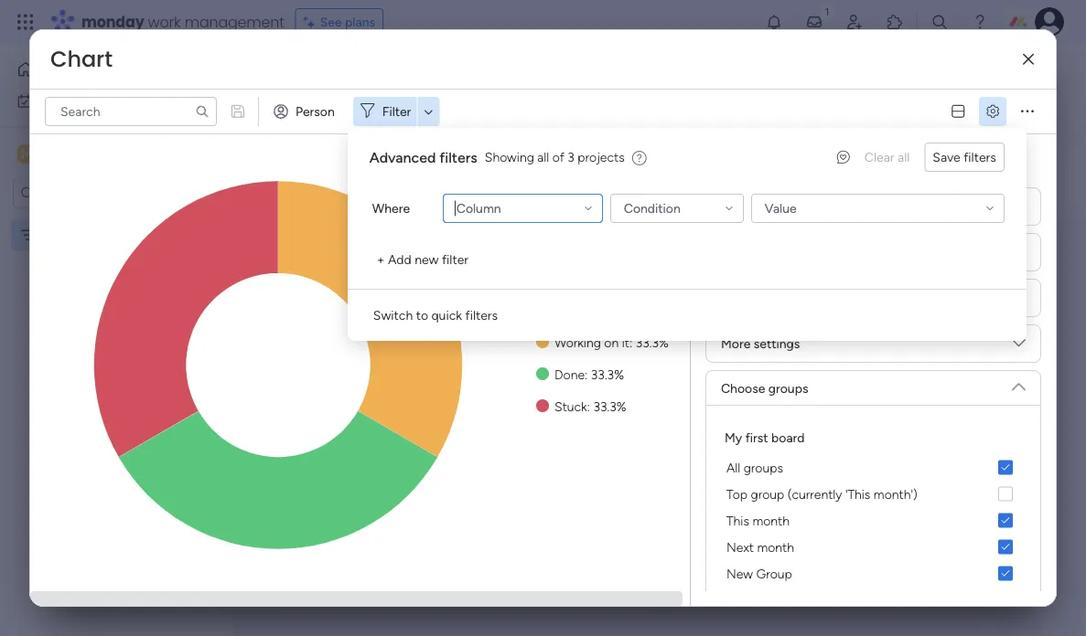 Task type: vqa. For each thing, say whether or not it's contained in the screenshot.
Show board description icon on the left
no



Task type: locate. For each thing, give the bounding box(es) containing it.
person up learn more image at top
[[635, 110, 675, 126]]

v2 search image
[[528, 108, 541, 129]]

chart up my work
[[50, 44, 113, 75]]

2 vertical spatial :
[[587, 399, 590, 414]]

more
[[721, 336, 751, 352]]

board down search in workspace field
[[90, 227, 123, 243]]

filters down add widget 'popup button'
[[440, 149, 477, 166]]

0 vertical spatial 33.3%
[[636, 335, 669, 350]]

33.3%
[[636, 335, 669, 350], [591, 367, 624, 382], [593, 399, 626, 414]]

my first board element containing top group (currently 'this month')
[[721, 481, 1026, 508]]

my down search in workspace field
[[43, 227, 61, 243]]

new down next
[[727, 566, 753, 582]]

value
[[765, 201, 797, 216]]

33.3% right it
[[636, 335, 669, 350]]

add right +
[[388, 252, 412, 268]]

filter button
[[353, 97, 440, 126], [691, 104, 777, 133]]

chart
[[50, 44, 113, 75], [721, 199, 753, 215], [301, 244, 348, 267]]

my first board inside list box
[[43, 227, 123, 243]]

stuck
[[554, 399, 587, 414]]

arrow down image up type
[[756, 107, 777, 129]]

add left widget at the left top of the page
[[435, 110, 459, 126]]

new inside new group option
[[727, 566, 753, 582]]

0 vertical spatial add
[[435, 110, 459, 126]]

top
[[727, 487, 748, 502]]

:
[[629, 335, 632, 350], [585, 367, 588, 382], [587, 399, 590, 414]]

main
[[42, 145, 74, 163]]

1 vertical spatial groups
[[744, 460, 783, 476]]

add
[[435, 110, 459, 126], [388, 252, 412, 268]]

1 horizontal spatial new
[[727, 566, 753, 582]]

top group (currently 'this month')
[[727, 487, 918, 502]]

new
[[285, 110, 311, 126], [727, 566, 753, 582]]

my first board list box
[[0, 216, 233, 498]]

board
[[90, 227, 123, 243], [771, 430, 805, 446]]

switch to quick filters
[[373, 308, 498, 323]]

switch
[[373, 308, 413, 323]]

help image
[[971, 13, 989, 31]]

: right on
[[629, 335, 632, 350]]

1 horizontal spatial chart
[[301, 244, 348, 267]]

month')
[[874, 487, 918, 502]]

my work
[[40, 93, 89, 109]]

work down home
[[61, 93, 89, 109]]

filter button up advanced
[[353, 97, 440, 126]]

column
[[456, 201, 501, 216]]

0 vertical spatial :
[[629, 335, 632, 350]]

dapulse dropdown down arrow image
[[1012, 337, 1026, 357]]

chart left the v2 funnel "icon"
[[301, 244, 348, 267]]

1 vertical spatial my
[[43, 227, 61, 243]]

dapulse x slim image
[[1023, 53, 1034, 66]]

new group option
[[721, 561, 1026, 587]]

apps image
[[886, 13, 904, 31]]

save filters button
[[924, 143, 1004, 172]]

notifications image
[[765, 13, 783, 31]]

new project
[[285, 110, 356, 126]]

1 vertical spatial month
[[757, 540, 794, 555]]

1 horizontal spatial work
[[148, 11, 181, 32]]

person button down my first board click to edit element
[[266, 97, 346, 126]]

groups up group
[[744, 460, 783, 476]]

this
[[727, 513, 749, 529]]

it
[[622, 335, 629, 350]]

1 horizontal spatial my first board
[[725, 430, 805, 446]]

main workspace
[[42, 145, 150, 163]]

new group
[[727, 566, 792, 582]]

my first board up the all groups
[[725, 430, 805, 446]]

+ add new filter button
[[369, 245, 476, 275]]

filters
[[440, 149, 477, 166], [964, 150, 996, 165], [465, 308, 498, 323]]

work right monday
[[148, 11, 181, 32]]

more settings
[[721, 336, 800, 352]]

filter
[[382, 104, 411, 119], [720, 110, 749, 126]]

1 vertical spatial add
[[388, 252, 412, 268]]

plans
[[345, 14, 375, 30]]

first inside list box
[[64, 227, 87, 243]]

2 my first board group from the top
[[721, 508, 1026, 587]]

workspace
[[78, 145, 150, 163]]

settings
[[754, 336, 800, 352]]

dapulse dropdown down arrow image
[[1012, 373, 1026, 394]]

0 horizontal spatial first
[[64, 227, 87, 243]]

learn more image
[[632, 150, 647, 167]]

filters right save
[[964, 150, 996, 165]]

33.3% down on
[[591, 367, 624, 382]]

2 vertical spatial 33.3%
[[593, 399, 626, 414]]

1 vertical spatial :
[[585, 367, 588, 382]]

chart inside main content
[[301, 244, 348, 267]]

1 vertical spatial my first board
[[725, 430, 805, 446]]

person button
[[266, 97, 346, 126], [606, 104, 685, 133]]

working
[[554, 335, 601, 350]]

groups
[[768, 381, 808, 396], [744, 460, 783, 476]]

1 horizontal spatial filter button
[[691, 104, 777, 133]]

1 vertical spatial new
[[727, 566, 753, 582]]

new left project
[[285, 110, 311, 126]]

my first board heading
[[725, 428, 805, 447]]

0 horizontal spatial arrow down image
[[418, 101, 440, 123]]

0 vertical spatial first
[[64, 227, 87, 243]]

see plans button
[[295, 8, 384, 36]]

groups right choose
[[768, 381, 808, 396]]

projects
[[578, 150, 625, 165]]

0 horizontal spatial filter
[[382, 104, 411, 119]]

0 vertical spatial work
[[148, 11, 181, 32]]

my first board
[[43, 227, 123, 243], [725, 430, 805, 446]]

my first board element containing all groups
[[721, 455, 1026, 481]]

add inside button
[[388, 252, 412, 268]]

0 vertical spatial board
[[90, 227, 123, 243]]

option
[[0, 219, 233, 222]]

33.3% for done : 33.3%
[[591, 367, 624, 382]]

arrow down image for the right filter popup button
[[756, 107, 777, 129]]

arrow down image
[[418, 101, 440, 123], [756, 107, 777, 129]]

0 vertical spatial chart
[[50, 44, 113, 75]]

0 vertical spatial new
[[285, 110, 311, 126]]

new inside new project button
[[285, 110, 311, 126]]

next month option
[[721, 534, 1026, 561]]

arrow down image for left filter popup button
[[418, 101, 440, 123]]

1 vertical spatial chart
[[721, 199, 753, 215]]

switch to quick filters button
[[366, 301, 505, 330]]

2 vertical spatial chart
[[301, 244, 348, 267]]

save filters
[[933, 150, 996, 165]]

: up stuck : 33.3%
[[585, 367, 588, 382]]

v2 funnel image
[[365, 249, 378, 262]]

filter button up chart type
[[691, 104, 777, 133]]

1 my first board element from the top
[[721, 455, 1026, 481]]

2 my first board element from the top
[[721, 481, 1026, 508]]

1 horizontal spatial first
[[745, 430, 768, 446]]

1 horizontal spatial board
[[771, 430, 805, 446]]

stuck : 33.3%
[[554, 399, 626, 414]]

v2 split view image
[[952, 105, 965, 118]]

month up group
[[757, 540, 794, 555]]

my down home
[[40, 93, 58, 109]]

quick
[[431, 308, 462, 323]]

Search field
[[541, 105, 596, 131]]

: for done : 33.3%
[[585, 367, 588, 382]]

person
[[296, 104, 335, 119], [635, 110, 675, 126]]

0 vertical spatial groups
[[768, 381, 808, 396]]

0 vertical spatial my
[[40, 93, 58, 109]]

1 vertical spatial work
[[61, 93, 89, 109]]

None search field
[[45, 97, 217, 126]]

0 vertical spatial my first board
[[43, 227, 123, 243]]

chart left type
[[721, 199, 753, 215]]

board up the all groups
[[771, 430, 805, 446]]

Search in workspace field
[[38, 183, 153, 204]]

chart type
[[721, 199, 782, 215]]

v2 settings line image
[[987, 105, 999, 118]]

1 horizontal spatial add
[[435, 110, 459, 126]]

0 horizontal spatial work
[[61, 93, 89, 109]]

see
[[320, 14, 342, 30]]

work
[[148, 11, 181, 32], [61, 93, 89, 109]]

my first board down search in workspace field
[[43, 227, 123, 243]]

next month
[[727, 540, 794, 555]]

first up the all groups
[[745, 430, 768, 446]]

1 my first board group from the top
[[721, 428, 1026, 587]]

my up all
[[725, 430, 742, 446]]

: down done : 33.3%
[[587, 399, 590, 414]]

2 vertical spatial my
[[725, 430, 742, 446]]

my first board group
[[721, 428, 1026, 587], [721, 508, 1026, 587]]

1 horizontal spatial filter
[[720, 110, 749, 126]]

1 vertical spatial first
[[745, 430, 768, 446]]

working on it : 33.3%
[[554, 335, 669, 350]]

my first board element
[[721, 455, 1026, 481], [721, 481, 1026, 508]]

0 horizontal spatial my first board
[[43, 227, 123, 243]]

0 vertical spatial month
[[753, 513, 790, 529]]

see plans
[[320, 14, 375, 30]]

new for new project
[[285, 110, 311, 126]]

all
[[537, 150, 549, 165]]

person button up learn more image at top
[[606, 104, 685, 133]]

new
[[415, 252, 439, 268]]

my first board element up 'this
[[721, 455, 1026, 481]]

v2 user feedback image
[[837, 148, 850, 167]]

first down search in workspace field
[[64, 227, 87, 243]]

first inside heading
[[745, 430, 768, 446]]

choose groups
[[721, 381, 808, 396]]

Filter dashboard by text search field
[[45, 97, 217, 126]]

(currently
[[788, 487, 842, 502]]

0 horizontal spatial chart
[[50, 44, 113, 75]]

home
[[42, 62, 77, 77]]

1 image
[[819, 1, 835, 22]]

more dots image
[[1021, 105, 1034, 118]]

filter up chart type
[[720, 110, 749, 126]]

33.3% down done : 33.3%
[[593, 399, 626, 414]]

0 horizontal spatial person button
[[266, 97, 346, 126]]

0 horizontal spatial board
[[90, 227, 123, 243]]

month
[[753, 513, 790, 529], [757, 540, 794, 555]]

all groups
[[727, 460, 783, 476]]

0 horizontal spatial person
[[296, 104, 335, 119]]

first
[[64, 227, 87, 243], [745, 430, 768, 446]]

new for new group
[[727, 566, 753, 582]]

person down my first board click to edit element
[[296, 104, 335, 119]]

1 horizontal spatial arrow down image
[[756, 107, 777, 129]]

1 vertical spatial board
[[771, 430, 805, 446]]

month down group
[[753, 513, 790, 529]]

0 horizontal spatial add
[[388, 252, 412, 268]]

work inside button
[[61, 93, 89, 109]]

my
[[40, 93, 58, 109], [43, 227, 61, 243], [725, 430, 742, 446]]

1 vertical spatial 33.3%
[[591, 367, 624, 382]]

choose
[[721, 381, 765, 396]]

my first board element up next month option on the bottom right of the page
[[721, 481, 1026, 508]]

groups for choose groups
[[768, 381, 808, 396]]

my inside list box
[[43, 227, 61, 243]]

all
[[727, 460, 740, 476]]

0 horizontal spatial new
[[285, 110, 311, 126]]

filter right angle down "icon"
[[382, 104, 411, 119]]

arrow down image up advanced
[[418, 101, 440, 123]]



Task type: describe. For each thing, give the bounding box(es) containing it.
done : 33.3%
[[554, 367, 624, 382]]

filters right quick
[[465, 308, 498, 323]]

home button
[[11, 55, 197, 84]]

widget
[[462, 110, 502, 126]]

to
[[416, 308, 428, 323]]

group
[[756, 566, 792, 582]]

john smith image
[[1035, 7, 1064, 37]]

search everything image
[[931, 13, 949, 31]]

chart main content
[[242, 218, 1086, 637]]

add widget
[[435, 110, 502, 126]]

invite members image
[[845, 13, 864, 31]]

save
[[933, 150, 960, 165]]

this month
[[727, 513, 790, 529]]

my first board click to edit element
[[277, 55, 439, 88]]

my inside my work button
[[40, 93, 58, 109]]

group
[[751, 487, 784, 502]]

'this
[[845, 487, 871, 502]]

work for my
[[61, 93, 89, 109]]

advanced
[[369, 149, 436, 166]]

of
[[552, 150, 564, 165]]

: for stuck : 33.3%
[[587, 399, 590, 414]]

0 horizontal spatial filter button
[[353, 97, 440, 126]]

my work button
[[11, 86, 197, 116]]

this month option
[[721, 508, 1026, 534]]

m
[[21, 146, 32, 162]]

2 horizontal spatial chart
[[721, 199, 753, 215]]

condition
[[624, 201, 681, 216]]

my inside my first board heading
[[725, 430, 742, 446]]

filters for save
[[964, 150, 996, 165]]

workspace selection element
[[17, 143, 153, 167]]

my first board group containing my first board
[[721, 428, 1026, 587]]

filter
[[442, 252, 469, 268]]

work for monday
[[148, 11, 181, 32]]

my first board inside group
[[725, 430, 805, 446]]

next
[[727, 540, 754, 555]]

board inside heading
[[771, 430, 805, 446]]

showing
[[485, 150, 534, 165]]

+ add new filter
[[377, 252, 469, 268]]

select product image
[[16, 13, 35, 31]]

Chart field
[[46, 44, 117, 75]]

workspace image
[[17, 144, 36, 164]]

3
[[568, 150, 575, 165]]

monday work management
[[81, 11, 284, 32]]

advanced filters showing all of 3 projects
[[369, 149, 625, 166]]

management
[[185, 11, 284, 32]]

33.3% for stuck : 33.3%
[[593, 399, 626, 414]]

search image
[[195, 104, 210, 119]]

add inside 'popup button'
[[435, 110, 459, 126]]

new project button
[[277, 104, 363, 133]]

inbox image
[[805, 13, 824, 31]]

month for next month
[[757, 540, 794, 555]]

done
[[554, 367, 585, 382]]

values
[[721, 291, 759, 306]]

1 horizontal spatial person
[[635, 110, 675, 126]]

on
[[604, 335, 619, 350]]

angle down image
[[372, 111, 381, 125]]

1 horizontal spatial person button
[[606, 104, 685, 133]]

filters for advanced
[[440, 149, 477, 166]]

board inside list box
[[90, 227, 123, 243]]

+
[[377, 252, 385, 268]]

type
[[756, 199, 782, 215]]

where
[[372, 201, 410, 216]]

monday
[[81, 11, 144, 32]]

month for this month
[[753, 513, 790, 529]]

groups for all groups
[[744, 460, 783, 476]]

add widget button
[[402, 103, 510, 133]]

project
[[315, 110, 356, 126]]

my first board group containing this month
[[721, 508, 1026, 587]]



